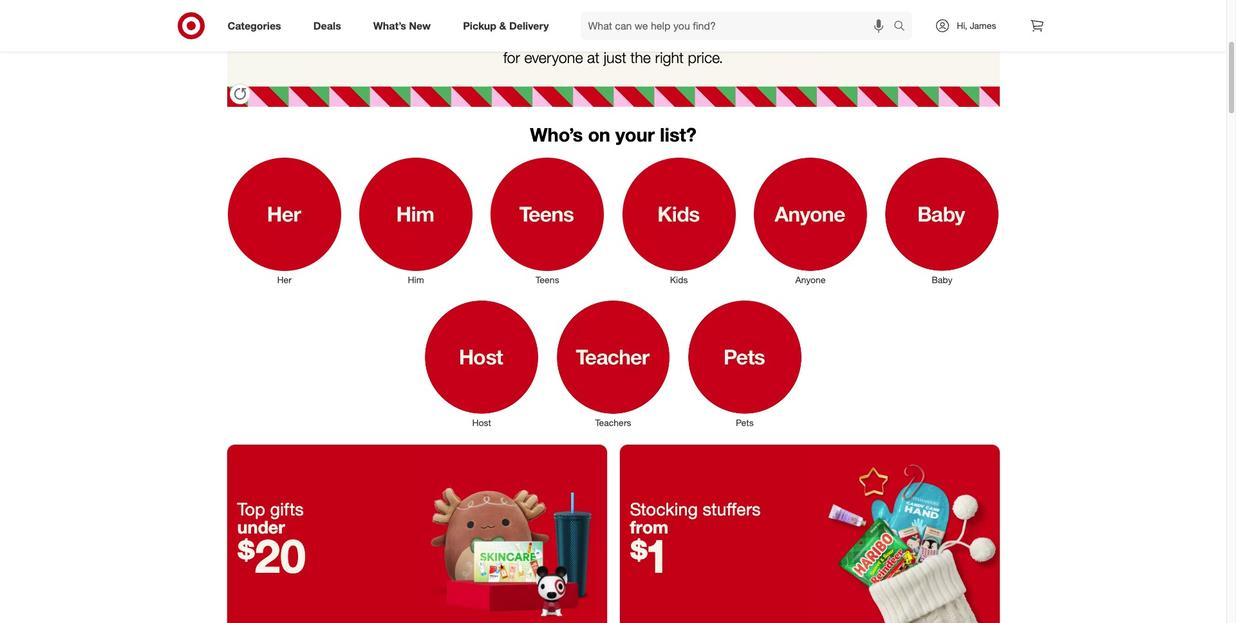 Task type: vqa. For each thing, say whether or not it's contained in the screenshot.
'under' on the left of the page
yes



Task type: describe. For each thing, give the bounding box(es) containing it.
delivery
[[509, 19, 549, 32]]

kids
[[670, 274, 688, 285]]

categories
[[228, 19, 281, 32]]

$20
[[237, 528, 306, 584]]

what's
[[373, 19, 406, 32]]

the gifting station has something for everyone at just the right price.
[[503, 31, 723, 67]]

&
[[499, 19, 506, 32]]

pets link
[[679, 298, 811, 430]]

$1
[[630, 528, 670, 584]]

stocking
[[630, 498, 698, 520]]

her
[[277, 274, 292, 285]]

stuffers
[[703, 498, 761, 520]]

baby
[[932, 274, 953, 285]]

hi, james
[[957, 20, 997, 31]]

station
[[579, 31, 624, 49]]

gifts
[[270, 498, 304, 520]]

for
[[503, 48, 520, 67]]

stocking stuffers from
[[630, 498, 761, 538]]

baby link
[[877, 155, 1008, 287]]

pickup & delivery link
[[452, 12, 565, 40]]

something
[[655, 31, 723, 49]]

list?
[[660, 123, 697, 146]]

gifting
[[532, 31, 574, 49]]

search
[[888, 20, 919, 33]]

what's new
[[373, 19, 431, 32]]

top gifts under
[[237, 498, 304, 538]]

host link
[[416, 298, 548, 430]]

pickup
[[463, 19, 497, 32]]

deals link
[[302, 12, 357, 40]]

the
[[503, 31, 528, 49]]

under
[[237, 517, 285, 538]]

hi,
[[957, 20, 968, 31]]

the
[[631, 48, 651, 67]]



Task type: locate. For each thing, give the bounding box(es) containing it.
kids link
[[613, 155, 745, 287]]

your
[[616, 123, 655, 146]]

teachers
[[595, 417, 631, 428]]

anyone
[[796, 274, 826, 285]]

categories link
[[217, 12, 297, 40]]

james
[[970, 20, 997, 31]]

price.
[[688, 48, 723, 67]]

teachers link
[[548, 298, 679, 430]]

who's
[[530, 123, 583, 146]]

just
[[604, 48, 627, 67]]

train station flip board that animates to show gifting station. image
[[227, 0, 1000, 107]]

top
[[237, 498, 265, 520]]

search button
[[888, 12, 919, 43]]

anyone link
[[745, 155, 877, 287]]

right
[[655, 48, 684, 67]]

at
[[587, 48, 600, 67]]

him
[[408, 274, 424, 285]]

him link
[[350, 155, 482, 287]]

pickup & delivery
[[463, 19, 549, 32]]

host
[[472, 417, 491, 428]]

on
[[588, 123, 611, 146]]

pets
[[736, 417, 754, 428]]

deals
[[313, 19, 341, 32]]

what's new link
[[362, 12, 447, 40]]

has
[[628, 31, 651, 49]]

from
[[630, 517, 669, 538]]

who's on your list?
[[530, 123, 697, 146]]

teens
[[536, 274, 559, 285]]

new
[[409, 19, 431, 32]]

What can we help you find? suggestions appear below search field
[[581, 12, 897, 40]]

teens link
[[482, 155, 613, 287]]

her link
[[219, 155, 350, 287]]

everyone
[[524, 48, 583, 67]]



